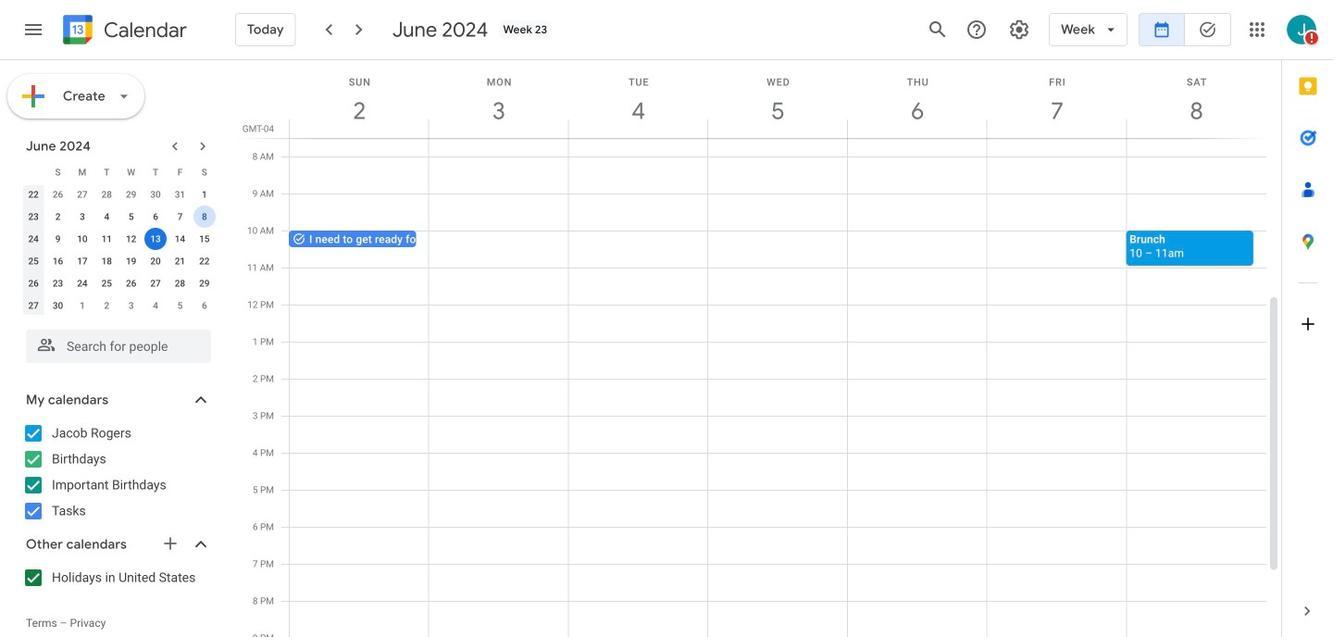 Task type: locate. For each thing, give the bounding box(es) containing it.
26 element
[[120, 272, 142, 295]]

24 element
[[71, 272, 93, 295]]

3 column header from the left
[[568, 60, 709, 138]]

6 element
[[145, 206, 167, 228]]

Search for people text field
[[37, 330, 200, 363]]

18 element
[[96, 250, 118, 272]]

1 row from the top
[[21, 161, 217, 183]]

heading
[[100, 19, 187, 41]]

column header
[[289, 60, 429, 138], [429, 60, 569, 138], [568, 60, 709, 138], [708, 60, 848, 138], [847, 60, 988, 138], [987, 60, 1127, 138], [1126, 60, 1267, 138]]

tab list
[[1283, 60, 1334, 585]]

8 element
[[193, 206, 216, 228]]

main drawer image
[[22, 19, 44, 41]]

tuesday, june 4 element
[[569, 60, 709, 138]]

7 row from the top
[[21, 295, 217, 317]]

25 element
[[96, 272, 118, 295]]

29 element
[[193, 272, 216, 295]]

1 horizontal spatial cell
[[192, 206, 217, 228]]

july 6 element
[[193, 295, 216, 317]]

june 2024 grid
[[18, 161, 217, 317]]

may 28 element
[[96, 183, 118, 206]]

cell
[[192, 206, 217, 228], [143, 228, 168, 250]]

july 1 element
[[71, 295, 93, 317]]

None search field
[[0, 322, 230, 363]]

may 30 element
[[145, 183, 167, 206]]

3 row from the top
[[21, 206, 217, 228]]

cell right the 7 element
[[192, 206, 217, 228]]

cell left 14 element
[[143, 228, 168, 250]]

row group
[[21, 183, 217, 317]]

4 row from the top
[[21, 228, 217, 250]]

9 element
[[47, 228, 69, 250]]

row
[[21, 161, 217, 183], [21, 183, 217, 206], [21, 206, 217, 228], [21, 228, 217, 250], [21, 250, 217, 272], [21, 272, 217, 295], [21, 295, 217, 317]]

sunday, june 2 element
[[290, 60, 429, 138]]

row group inside june 2024 grid
[[21, 183, 217, 317]]

grid
[[237, 60, 1282, 637]]

july 3 element
[[120, 295, 142, 317]]

heading inside calendar element
[[100, 19, 187, 41]]

july 2 element
[[96, 295, 118, 317]]

2 column header from the left
[[429, 60, 569, 138]]

17 element
[[71, 250, 93, 272]]

5 column header from the left
[[847, 60, 988, 138]]

settings menu image
[[1009, 19, 1031, 41]]

27 element
[[145, 272, 167, 295]]

0 horizontal spatial cell
[[143, 228, 168, 250]]

15 element
[[193, 228, 216, 250]]

21 element
[[169, 250, 191, 272]]

july 5 element
[[169, 295, 191, 317]]

14 element
[[169, 228, 191, 250]]



Task type: vqa. For each thing, say whether or not it's contained in the screenshot.
luther
no



Task type: describe. For each thing, give the bounding box(es) containing it.
2 row from the top
[[21, 183, 217, 206]]

10 element
[[71, 228, 93, 250]]

6 row from the top
[[21, 272, 217, 295]]

23 element
[[47, 272, 69, 295]]

may 26 element
[[47, 183, 69, 206]]

thursday, june 6 element
[[848, 60, 988, 138]]

3 element
[[71, 206, 93, 228]]

13, today element
[[145, 228, 167, 250]]

20 element
[[145, 250, 167, 272]]

2 element
[[47, 206, 69, 228]]

may 27 element
[[71, 183, 93, 206]]

wednesday, june 5 element
[[709, 60, 848, 138]]

22 element
[[193, 250, 216, 272]]

12 element
[[120, 228, 142, 250]]

may 29 element
[[120, 183, 142, 206]]

add other calendars image
[[161, 534, 180, 553]]

16 element
[[47, 250, 69, 272]]

7 column header from the left
[[1126, 60, 1267, 138]]

july 4 element
[[145, 295, 167, 317]]

4 element
[[96, 206, 118, 228]]

1 column header from the left
[[289, 60, 429, 138]]

11 element
[[96, 228, 118, 250]]

4 column header from the left
[[708, 60, 848, 138]]

19 element
[[120, 250, 142, 272]]

saturday, june 8 element
[[1127, 60, 1267, 138]]

7 element
[[169, 206, 191, 228]]

28 element
[[169, 272, 191, 295]]

friday, june 7 element
[[988, 60, 1127, 138]]

1 element
[[193, 183, 216, 206]]

5 element
[[120, 206, 142, 228]]

calendar element
[[59, 11, 187, 52]]

5 row from the top
[[21, 250, 217, 272]]

30 element
[[47, 295, 69, 317]]

6 column header from the left
[[987, 60, 1127, 138]]

my calendars list
[[4, 419, 230, 526]]

may 31 element
[[169, 183, 191, 206]]

monday, june 3 element
[[429, 60, 569, 138]]



